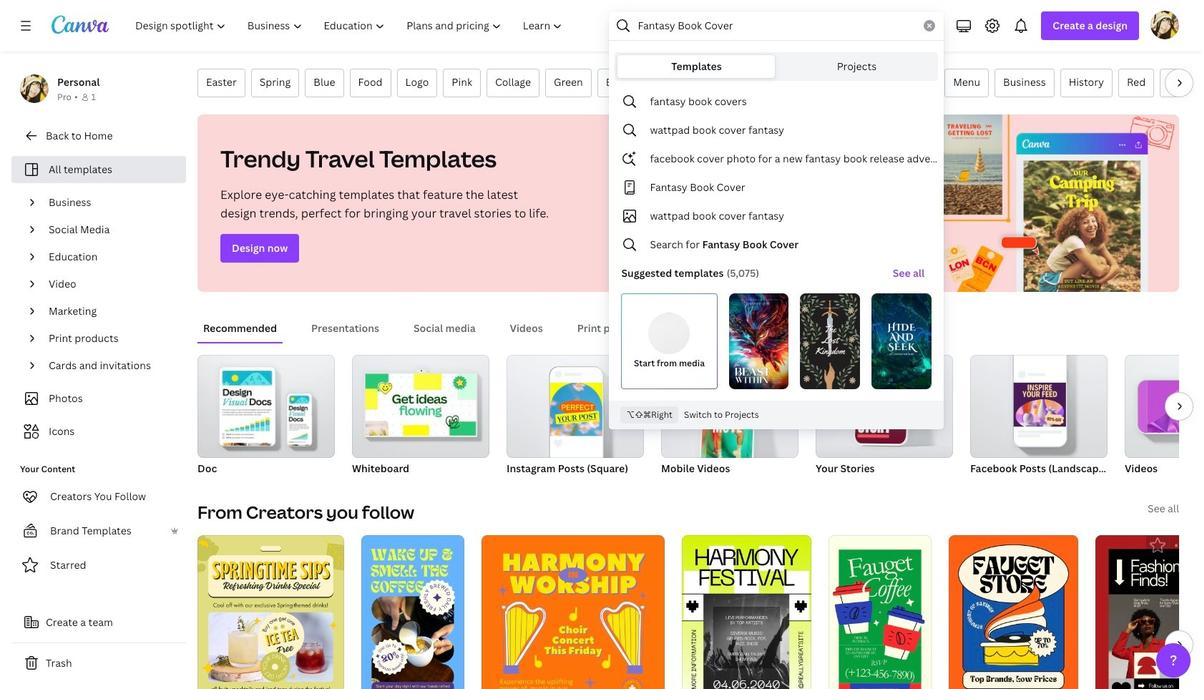 Task type: vqa. For each thing, say whether or not it's contained in the screenshot.
'Change the colors and add alt text to improve accessibility'
no



Task type: describe. For each thing, give the bounding box(es) containing it.
light green yellow modern coffee shop promo instagram ad image
[[198, 536, 344, 689]]

yellow and black modern festival flyer image
[[682, 536, 812, 689]]

blue purple flat design coffee discount instagram story image
[[361, 536, 465, 689]]

uploaded media image
[[649, 313, 691, 354]]

green and red flat design coffee instagram story image
[[829, 536, 932, 689]]

1 customize this template image from the left
[[729, 294, 789, 390]]



Task type: locate. For each thing, give the bounding box(es) containing it.
orange yellow hand drawn music festival instagram post image
[[482, 536, 665, 689]]

doc image
[[198, 355, 335, 458], [198, 355, 335, 458]]

video image
[[1125, 355, 1203, 458], [1148, 381, 1203, 433]]

list box
[[610, 87, 944, 395]]

whiteboard image
[[352, 355, 490, 458], [366, 374, 476, 436]]

1 horizontal spatial customize this template image
[[801, 294, 861, 390]]

stephanie aranda image
[[1151, 11, 1180, 39]]

instagram post (square) image
[[507, 355, 644, 458], [550, 383, 603, 436]]

mobile video image
[[662, 355, 799, 458], [701, 369, 756, 467]]

top level navigation element
[[126, 11, 575, 40]]

trendy travel templates image
[[914, 115, 1180, 292]]

2 horizontal spatial customize this template image
[[872, 294, 932, 390]]

orange and blue hand drawn music store flyer image
[[949, 536, 1079, 689]]

facebook post (landscape) image
[[971, 355, 1108, 458], [1014, 383, 1067, 427]]

3 customize this template image from the left
[[872, 294, 932, 390]]

2 customize this template image from the left
[[801, 294, 861, 390]]

Search search field
[[638, 12, 916, 39]]

your story image
[[855, 347, 910, 444], [816, 355, 954, 458]]

red and black geometric fashion instagram story image
[[1096, 536, 1199, 689]]

customize this template image
[[729, 294, 789, 390], [801, 294, 861, 390], [872, 294, 932, 390]]

None search field
[[610, 11, 945, 430]]

0 horizontal spatial customize this template image
[[729, 294, 789, 390]]



